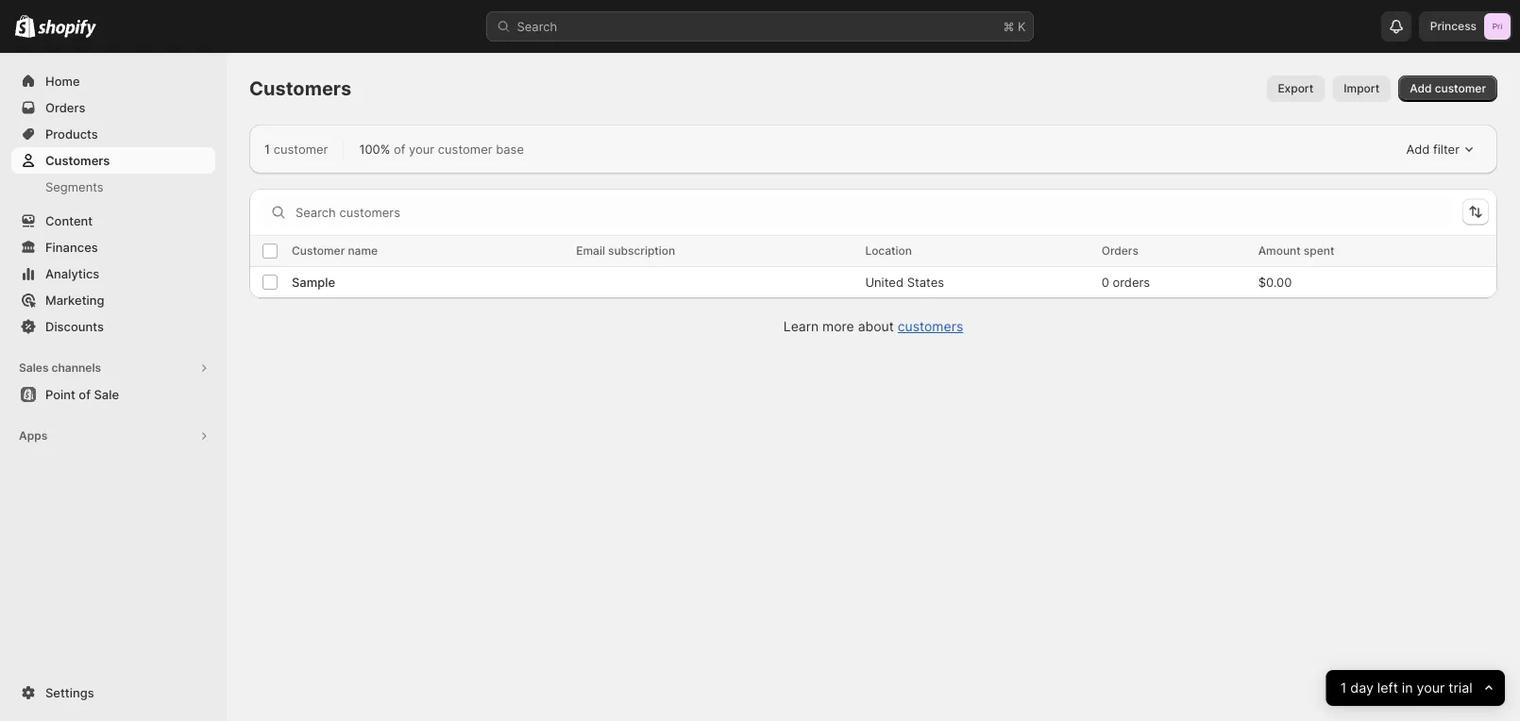 Task type: locate. For each thing, give the bounding box(es) containing it.
of for sale
[[79, 387, 91, 402]]

0 horizontal spatial of
[[79, 387, 91, 402]]

⌘ k
[[1003, 19, 1026, 34]]

apps
[[19, 429, 47, 443]]

sales
[[19, 361, 49, 375]]

⌘
[[1003, 19, 1015, 34]]

1
[[264, 142, 270, 156], [1341, 680, 1347, 697]]

point
[[45, 387, 75, 402]]

sales channels button
[[11, 355, 215, 382]]

1 customer
[[264, 142, 328, 156]]

analytics
[[45, 266, 99, 281]]

customers
[[249, 77, 352, 100], [45, 153, 110, 168]]

your right "100%"
[[409, 142, 435, 156]]

1 day left in your trial button
[[1326, 670, 1505, 706]]

your
[[409, 142, 435, 156], [1417, 680, 1445, 697]]

of for your
[[394, 142, 405, 156]]

united states
[[865, 275, 944, 289]]

in
[[1402, 680, 1413, 697]]

customers up segments at the left of page
[[45, 153, 110, 168]]

customer inside button
[[1435, 82, 1486, 95]]

0
[[1102, 275, 1109, 289]]

settings link
[[11, 680, 215, 706]]

add
[[1410, 82, 1432, 95], [1407, 142, 1430, 156]]

sample
[[292, 275, 335, 289]]

customers
[[898, 319, 963, 335]]

customer left base
[[438, 142, 493, 156]]

sale
[[94, 387, 119, 402]]

import button
[[1333, 76, 1391, 102]]

of left the sale
[[79, 387, 91, 402]]

customers up 1 customer
[[249, 77, 352, 100]]

of inside button
[[79, 387, 91, 402]]

sample link
[[292, 273, 335, 292]]

orders up 0 orders
[[1102, 244, 1139, 258]]

1 horizontal spatial 1
[[1341, 680, 1347, 697]]

your right in
[[1417, 680, 1445, 697]]

finances link
[[11, 234, 215, 261]]

0 horizontal spatial orders
[[45, 100, 85, 115]]

segments link
[[11, 174, 215, 200]]

0 horizontal spatial customers
[[45, 153, 110, 168]]

0 horizontal spatial your
[[409, 142, 435, 156]]

email
[[576, 244, 605, 258]]

learn
[[784, 319, 819, 335]]

point of sale link
[[11, 382, 215, 408]]

orders down home
[[45, 100, 85, 115]]

marketing link
[[11, 287, 215, 314]]

0 vertical spatial 1
[[264, 142, 270, 156]]

0 orders
[[1102, 275, 1150, 289]]

1 for 1 customer
[[264, 142, 270, 156]]

amount spent
[[1259, 244, 1335, 258]]

1 vertical spatial of
[[79, 387, 91, 402]]

0 horizontal spatial 1
[[264, 142, 270, 156]]

trial
[[1449, 680, 1473, 697]]

customers link
[[11, 147, 215, 174]]

100%
[[359, 142, 390, 156]]

united
[[865, 275, 904, 289]]

1 day left in your trial
[[1341, 680, 1473, 697]]

shopify image
[[15, 15, 35, 38], [38, 19, 97, 38]]

1 horizontal spatial your
[[1417, 680, 1445, 697]]

of
[[394, 142, 405, 156], [79, 387, 91, 402]]

1 inside dropdown button
[[1341, 680, 1347, 697]]

1 horizontal spatial of
[[394, 142, 405, 156]]

content
[[45, 213, 93, 228]]

content link
[[11, 208, 215, 234]]

2 horizontal spatial customer
[[1435, 82, 1486, 95]]

filter
[[1434, 142, 1460, 156]]

segments
[[45, 179, 104, 194]]

channels
[[51, 361, 101, 375]]

orders
[[45, 100, 85, 115], [1102, 244, 1139, 258]]

spent
[[1304, 244, 1335, 258]]

1 vertical spatial add
[[1407, 142, 1430, 156]]

point of sale button
[[0, 382, 227, 408]]

0 horizontal spatial customer
[[274, 142, 328, 156]]

customer left "100%"
[[274, 142, 328, 156]]

1 vertical spatial customers
[[45, 153, 110, 168]]

1 vertical spatial orders
[[1102, 244, 1139, 258]]

0 vertical spatial add
[[1410, 82, 1432, 95]]

0 vertical spatial of
[[394, 142, 405, 156]]

add right import
[[1410, 82, 1432, 95]]

customer up filter
[[1435, 82, 1486, 95]]

export
[[1278, 82, 1314, 95]]

location
[[865, 244, 912, 258]]

add for add filter
[[1407, 142, 1430, 156]]

discounts
[[45, 319, 104, 334]]

$0.00
[[1259, 275, 1292, 289]]

1 vertical spatial your
[[1417, 680, 1445, 697]]

customer
[[1435, 82, 1486, 95], [274, 142, 328, 156], [438, 142, 493, 156]]

states
[[907, 275, 944, 289]]

1 vertical spatial 1
[[1341, 680, 1347, 697]]

of right "100%"
[[394, 142, 405, 156]]

0 vertical spatial your
[[409, 142, 435, 156]]

your inside dropdown button
[[1417, 680, 1445, 697]]

analytics link
[[11, 261, 215, 287]]

add left filter
[[1407, 142, 1430, 156]]

name
[[348, 244, 378, 258]]

add customer
[[1410, 82, 1486, 95]]

0 vertical spatial customers
[[249, 77, 352, 100]]

amount
[[1259, 244, 1301, 258]]



Task type: describe. For each thing, give the bounding box(es) containing it.
1 horizontal spatial orders
[[1102, 244, 1139, 258]]

more
[[823, 319, 854, 335]]

customers link
[[898, 319, 963, 335]]

left
[[1378, 680, 1399, 697]]

discounts link
[[11, 314, 215, 340]]

subscription
[[608, 244, 675, 258]]

orders link
[[11, 94, 215, 121]]

0 horizontal spatial shopify image
[[15, 15, 35, 38]]

sales channels
[[19, 361, 101, 375]]

0 vertical spatial orders
[[45, 100, 85, 115]]

customer for 1 customer
[[274, 142, 328, 156]]

1 horizontal spatial customer
[[438, 142, 493, 156]]

princess image
[[1485, 13, 1511, 40]]

customer
[[292, 244, 345, 258]]

princess
[[1431, 19, 1477, 33]]

day
[[1351, 680, 1374, 697]]

finances
[[45, 240, 98, 255]]

base
[[496, 142, 524, 156]]

home
[[45, 74, 80, 88]]

1 for 1 day left in your trial
[[1341, 680, 1347, 697]]

customer for add customer
[[1435, 82, 1486, 95]]

Search customers text field
[[296, 197, 1455, 228]]

customers inside customers link
[[45, 153, 110, 168]]

email subscription
[[576, 244, 675, 258]]

point of sale
[[45, 387, 119, 402]]

k
[[1018, 19, 1026, 34]]

1 horizontal spatial customers
[[249, 77, 352, 100]]

about
[[858, 319, 894, 335]]

add filter
[[1407, 142, 1460, 156]]

1 horizontal spatial shopify image
[[38, 19, 97, 38]]

customer name
[[292, 244, 378, 258]]

export button
[[1267, 76, 1325, 102]]

home link
[[11, 68, 215, 94]]

learn more about customers
[[784, 319, 963, 335]]

import
[[1344, 82, 1380, 95]]

add customer button
[[1399, 76, 1498, 102]]

marketing
[[45, 293, 104, 307]]

products
[[45, 127, 98, 141]]

add filter button
[[1399, 136, 1483, 162]]

search
[[517, 19, 557, 34]]

products link
[[11, 121, 215, 147]]

apps button
[[11, 423, 215, 450]]

100% of your customer base
[[359, 142, 524, 156]]

orders
[[1113, 275, 1150, 289]]

settings
[[45, 686, 94, 700]]

add for add customer
[[1410, 82, 1432, 95]]



Task type: vqa. For each thing, say whether or not it's contained in the screenshot.
1 to the bottom
yes



